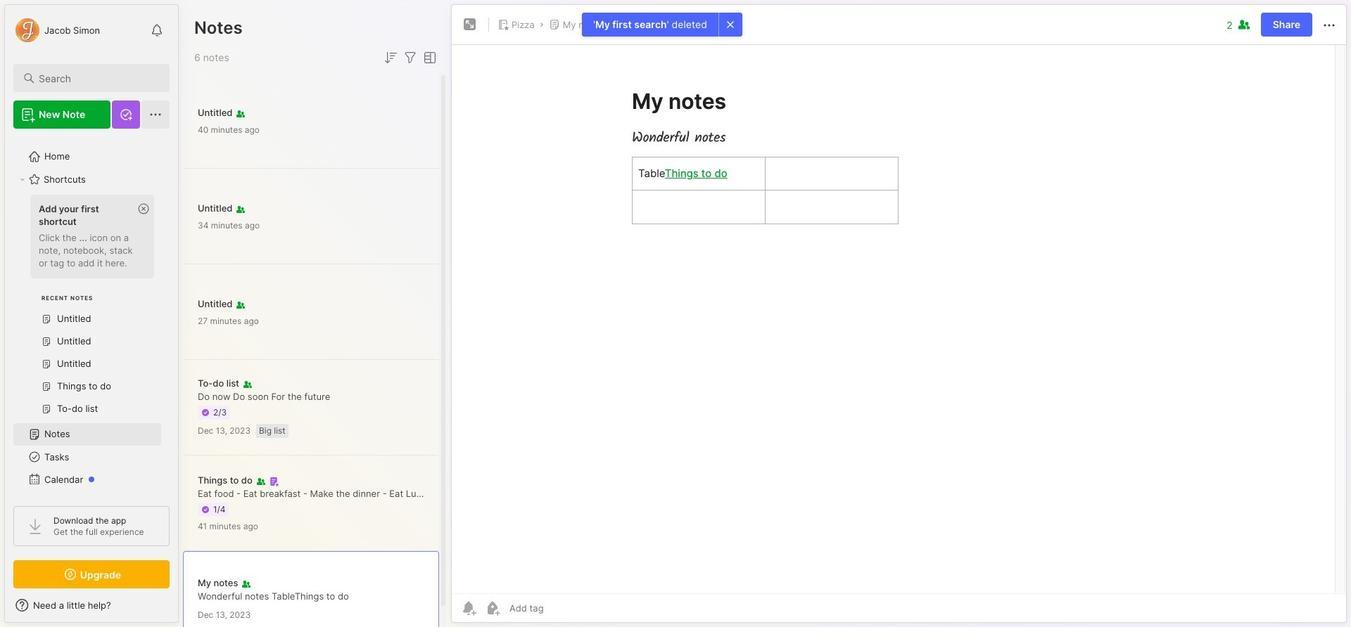 Task type: describe. For each thing, give the bounding box(es) containing it.
Account field
[[13, 16, 100, 44]]

add tag image
[[484, 600, 501, 617]]

Sort options field
[[382, 49, 399, 66]]

Note Editor text field
[[452, 44, 1346, 594]]

main element
[[0, 0, 183, 628]]

View options field
[[419, 49, 438, 66]]

tree inside main element
[[5, 137, 178, 598]]

expand note image
[[462, 16, 479, 33]]

More actions field
[[1321, 16, 1338, 34]]

WHAT'S NEW field
[[5, 595, 178, 617]]

Add filters field
[[402, 49, 419, 66]]



Task type: locate. For each thing, give the bounding box(es) containing it.
Add tag field
[[508, 602, 614, 615]]

add a reminder image
[[460, 600, 477, 617]]

group
[[13, 191, 161, 429]]

more actions image
[[1321, 17, 1338, 34]]

group inside "tree"
[[13, 191, 161, 429]]

tree
[[5, 137, 178, 598]]

none search field inside main element
[[39, 70, 157, 87]]

add filters image
[[402, 49, 419, 66]]

Search text field
[[39, 72, 157, 85]]

click to collapse image
[[178, 602, 188, 619]]

note window element
[[451, 4, 1347, 627]]

None search field
[[39, 70, 157, 87]]



Task type: vqa. For each thing, say whether or not it's contained in the screenshot.
ADD TAG image
yes



